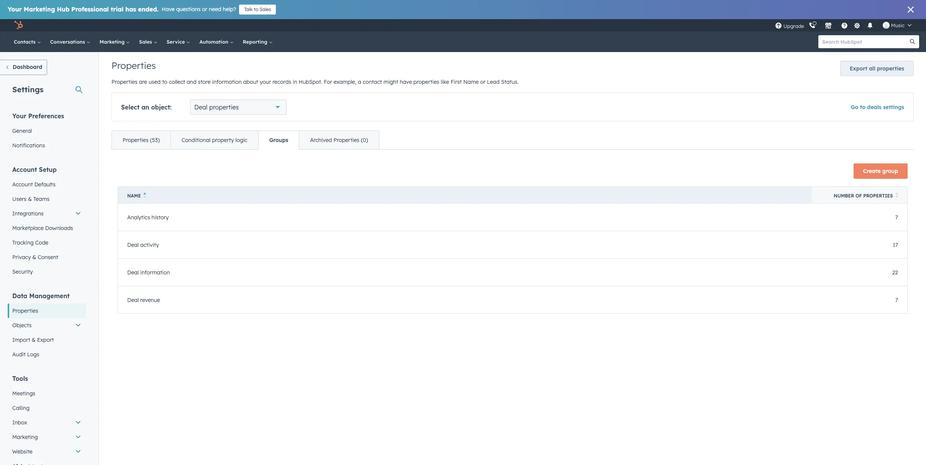Task type: describe. For each thing, give the bounding box(es) containing it.
privacy & consent link
[[8, 250, 86, 265]]

marketplaces button
[[820, 19, 837, 31]]

hubspot link
[[9, 21, 29, 30]]

audit logs link
[[8, 348, 86, 362]]

meetings link
[[8, 387, 86, 401]]

import
[[12, 337, 30, 344]]

marketplace downloads
[[12, 225, 73, 232]]

sales inside button
[[260, 7, 271, 12]]

properties left (53)
[[123, 137, 149, 144]]

your for your preferences
[[12, 112, 26, 120]]

export inside button
[[850, 65, 868, 72]]

conditional property logic
[[182, 137, 247, 144]]

deal properties
[[194, 103, 239, 111]]

preferences
[[28, 112, 64, 120]]

website button
[[8, 445, 86, 459]]

7 for analytics history
[[896, 214, 898, 221]]

are
[[139, 79, 147, 85]]

account setup element
[[8, 166, 86, 279]]

properties left like
[[413, 79, 439, 85]]

objects button
[[8, 318, 86, 333]]

first
[[451, 79, 462, 85]]

general
[[12, 128, 32, 135]]

group
[[883, 168, 898, 175]]

notifications link
[[8, 138, 86, 153]]

store
[[198, 79, 211, 85]]

groups
[[269, 137, 288, 144]]

marketing link
[[95, 31, 135, 52]]

or inside your marketing hub professional trial has ended. have questions or need help?
[[202, 6, 207, 13]]

tracking
[[12, 240, 34, 246]]

users
[[12, 196, 26, 203]]

object:
[[151, 103, 172, 111]]

and
[[187, 79, 196, 85]]

menu containing music
[[774, 19, 917, 31]]

account setup
[[12, 166, 57, 174]]

tab list containing properties (53)
[[112, 131, 379, 150]]

marketplaces image
[[825, 23, 832, 30]]

groups link
[[258, 131, 299, 149]]

properties left are
[[112, 79, 137, 85]]

settings image
[[854, 22, 861, 29]]

talk to sales
[[244, 7, 271, 12]]

press to sort. image
[[895, 193, 898, 198]]

analytics history
[[127, 214, 169, 221]]

1 vertical spatial sales
[[139, 39, 154, 45]]

privacy & consent
[[12, 254, 58, 261]]

properties right all
[[877, 65, 904, 72]]

notifications
[[12, 142, 45, 149]]

have
[[162, 6, 175, 13]]

conditional property logic link
[[171, 131, 258, 149]]

music
[[891, 22, 905, 28]]

properties inside popup button
[[209, 103, 239, 111]]

audit
[[12, 351, 26, 358]]

users & teams link
[[8, 192, 86, 207]]

ended.
[[138, 5, 159, 13]]

tools element
[[8, 375, 86, 466]]

logs
[[27, 351, 39, 358]]

calling
[[12, 405, 29, 412]]

service link
[[162, 31, 195, 52]]

upgrade
[[784, 23, 804, 29]]

archived
[[310, 137, 332, 144]]

management
[[29, 292, 70, 300]]

history
[[152, 214, 169, 221]]

hub
[[57, 5, 70, 13]]

used
[[149, 79, 161, 85]]

questions
[[176, 6, 201, 13]]

records
[[273, 79, 291, 85]]

tracking code
[[12, 240, 48, 246]]

marketing inside button
[[12, 434, 38, 441]]

properties left (0)
[[334, 137, 359, 144]]

marketing button
[[8, 430, 86, 445]]

conditional
[[182, 137, 211, 144]]

reporting link
[[238, 31, 277, 52]]

for
[[324, 79, 332, 85]]

ascending sort. press to sort descending. element
[[143, 193, 146, 199]]

search image
[[910, 39, 916, 44]]

1 vertical spatial or
[[480, 79, 486, 85]]

close image
[[908, 7, 914, 13]]

to for talk
[[254, 7, 258, 12]]

import & export link
[[8, 333, 86, 348]]

deal for deal information
[[127, 269, 139, 276]]

code
[[35, 240, 48, 246]]

properties inside tab panel
[[864, 193, 893, 199]]

deal for deal activity
[[127, 242, 139, 249]]

in
[[293, 79, 297, 85]]

deals
[[867, 104, 882, 111]]

ascending sort. press to sort descending. image
[[143, 193, 146, 198]]

properties are used to collect and store information about your records in hubspot. for example, a contact might have properties like first name or lead status.
[[112, 79, 519, 85]]

property
[[212, 137, 234, 144]]

& for export
[[32, 337, 36, 344]]

hubspot image
[[14, 21, 23, 30]]

activity
[[140, 242, 159, 249]]

need
[[209, 6, 221, 13]]



Task type: vqa. For each thing, say whether or not it's contained in the screenshot.
navigation containing Overview
no



Task type: locate. For each thing, give the bounding box(es) containing it.
lead
[[487, 79, 500, 85]]

& right import
[[32, 337, 36, 344]]

analytics
[[127, 214, 150, 221]]

1 vertical spatial export
[[37, 337, 54, 344]]

0 vertical spatial marketing
[[24, 5, 55, 13]]

1 vertical spatial &
[[32, 254, 36, 261]]

dashboard link
[[0, 60, 47, 75]]

professional
[[71, 5, 109, 13]]

audit logs
[[12, 351, 39, 358]]

contacts
[[14, 39, 37, 45]]

0 vertical spatial or
[[202, 6, 207, 13]]

an
[[141, 103, 149, 111]]

Search HubSpot search field
[[819, 35, 912, 48]]

& right users
[[28, 196, 32, 203]]

marketing down trial
[[100, 39, 126, 45]]

0 vertical spatial sales
[[260, 7, 271, 12]]

2 vertical spatial to
[[860, 104, 866, 111]]

7 down press to sort. element
[[896, 214, 898, 221]]

setup
[[39, 166, 57, 174]]

2 account from the top
[[12, 181, 33, 188]]

properties
[[112, 60, 156, 71], [112, 79, 137, 85], [123, 137, 149, 144], [334, 137, 359, 144], [12, 308, 38, 315]]

information inside tab panel
[[140, 269, 170, 276]]

deal down deal activity at left
[[127, 269, 139, 276]]

(0)
[[361, 137, 368, 144]]

tools
[[12, 375, 28, 383]]

greg robinson image
[[883, 22, 890, 29]]

security
[[12, 269, 33, 276]]

deal properties button
[[190, 100, 287, 115]]

revenue
[[140, 297, 160, 304]]

sales link
[[135, 31, 162, 52]]

properties left press to sort. element
[[864, 193, 893, 199]]

upgrade image
[[775, 22, 782, 29]]

calling icon image
[[809, 22, 816, 29]]

name
[[463, 79, 479, 85], [127, 193, 141, 199]]

sales right talk
[[260, 7, 271, 12]]

notifications image
[[867, 23, 874, 30]]

tab panel containing create group
[[112, 149, 914, 327]]

export all properties button
[[840, 61, 914, 76]]

information right store
[[212, 79, 242, 85]]

have
[[400, 79, 412, 85]]

or left lead
[[480, 79, 486, 85]]

to right talk
[[254, 7, 258, 12]]

to right 'go'
[[860, 104, 866, 111]]

0 vertical spatial &
[[28, 196, 32, 203]]

& right the privacy
[[32, 254, 36, 261]]

1 horizontal spatial to
[[254, 7, 258, 12]]

1 7 from the top
[[896, 214, 898, 221]]

0 vertical spatial 7
[[896, 214, 898, 221]]

your preferences element
[[8, 112, 86, 153]]

data
[[12, 292, 27, 300]]

export left all
[[850, 65, 868, 72]]

data management element
[[8, 292, 86, 362]]

0 vertical spatial name
[[463, 79, 479, 85]]

press to sort. element
[[895, 193, 898, 199]]

information up revenue
[[140, 269, 170, 276]]

to for go
[[860, 104, 866, 111]]

like
[[441, 79, 449, 85]]

1 horizontal spatial export
[[850, 65, 868, 72]]

(53)
[[150, 137, 160, 144]]

dashboard
[[13, 64, 42, 71]]

properties inside data management element
[[12, 308, 38, 315]]

7
[[896, 214, 898, 221], [896, 297, 898, 304]]

or
[[202, 6, 207, 13], [480, 79, 486, 85]]

marketing left hub
[[24, 5, 55, 13]]

0 horizontal spatial information
[[140, 269, 170, 276]]

trial
[[111, 5, 124, 13]]

music button
[[878, 19, 916, 31]]

or left the 'need'
[[202, 6, 207, 13]]

marketing up website
[[12, 434, 38, 441]]

deal down store
[[194, 103, 208, 111]]

your for your marketing hub professional trial has ended. have questions or need help?
[[8, 5, 22, 13]]

number of properties
[[834, 193, 893, 199]]

help button
[[838, 19, 851, 31]]

your
[[8, 5, 22, 13], [12, 112, 26, 120]]

0 horizontal spatial to
[[162, 79, 167, 85]]

of
[[856, 193, 862, 199]]

0 vertical spatial information
[[212, 79, 242, 85]]

0 vertical spatial account
[[12, 166, 37, 174]]

deal left activity
[[127, 242, 139, 249]]

number
[[834, 193, 854, 199]]

2 7 from the top
[[896, 297, 898, 304]]

teams
[[33, 196, 49, 203]]

to inside button
[[254, 7, 258, 12]]

0 horizontal spatial or
[[202, 6, 207, 13]]

& inside data management element
[[32, 337, 36, 344]]

automation
[[199, 39, 230, 45]]

deal information
[[127, 269, 170, 276]]

go to deals settings button
[[851, 104, 904, 111]]

2 vertical spatial marketing
[[12, 434, 38, 441]]

& for consent
[[32, 254, 36, 261]]

1 vertical spatial marketing
[[100, 39, 126, 45]]

tab panel
[[112, 149, 914, 327]]

automation link
[[195, 31, 238, 52]]

talk to sales button
[[239, 5, 276, 15]]

export inside data management element
[[37, 337, 54, 344]]

your marketing hub professional trial has ended. have questions or need help?
[[8, 5, 236, 13]]

1 account from the top
[[12, 166, 37, 174]]

your
[[260, 79, 271, 85]]

tracking code link
[[8, 236, 86, 250]]

export up audit logs link
[[37, 337, 54, 344]]

0 vertical spatial to
[[254, 7, 258, 12]]

account up account defaults
[[12, 166, 37, 174]]

name right first on the top left of page
[[463, 79, 479, 85]]

import & export
[[12, 337, 54, 344]]

calling icon button
[[806, 20, 819, 30]]

defaults
[[34, 181, 56, 188]]

deal activity
[[127, 242, 159, 249]]

select
[[121, 103, 140, 111]]

integrations button
[[8, 207, 86, 221]]

deal for deal revenue
[[127, 297, 139, 304]]

0 horizontal spatial sales
[[139, 39, 154, 45]]

properties down store
[[209, 103, 239, 111]]

service
[[167, 39, 186, 45]]

0 horizontal spatial export
[[37, 337, 54, 344]]

2 vertical spatial &
[[32, 337, 36, 344]]

users & teams
[[12, 196, 49, 203]]

all
[[869, 65, 876, 72]]

your up hubspot image
[[8, 5, 22, 13]]

a
[[358, 79, 361, 85]]

2 horizontal spatial to
[[860, 104, 866, 111]]

deal revenue
[[127, 297, 160, 304]]

7 down 22
[[896, 297, 898, 304]]

1 vertical spatial 7
[[896, 297, 898, 304]]

1 vertical spatial information
[[140, 269, 170, 276]]

reporting
[[243, 39, 269, 45]]

1 horizontal spatial or
[[480, 79, 486, 85]]

sales left service
[[139, 39, 154, 45]]

marketplace downloads link
[[8, 221, 86, 236]]

tab list
[[112, 131, 379, 150]]

meetings
[[12, 391, 35, 397]]

archived properties (0) link
[[299, 131, 379, 149]]

data management
[[12, 292, 70, 300]]

deal inside deal properties popup button
[[194, 103, 208, 111]]

deal left revenue
[[127, 297, 139, 304]]

inbox button
[[8, 416, 86, 430]]

1 horizontal spatial name
[[463, 79, 479, 85]]

calling link
[[8, 401, 86, 416]]

menu
[[774, 19, 917, 31]]

has
[[125, 5, 136, 13]]

name left ascending sort. press to sort descending. element
[[127, 193, 141, 199]]

7 for deal revenue
[[896, 297, 898, 304]]

export
[[850, 65, 868, 72], [37, 337, 54, 344]]

0 vertical spatial export
[[850, 65, 868, 72]]

properties (53) link
[[112, 131, 171, 149]]

help image
[[841, 23, 848, 30]]

deal for deal properties
[[194, 103, 208, 111]]

properties up objects
[[12, 308, 38, 315]]

archived properties (0)
[[310, 137, 368, 144]]

&
[[28, 196, 32, 203], [32, 254, 36, 261], [32, 337, 36, 344]]

logic
[[235, 137, 247, 144]]

settings link
[[853, 21, 862, 29]]

1 horizontal spatial sales
[[260, 7, 271, 12]]

properties up are
[[112, 60, 156, 71]]

your up general
[[12, 112, 26, 120]]

consent
[[38, 254, 58, 261]]

to right used
[[162, 79, 167, 85]]

settings
[[883, 104, 904, 111]]

1 vertical spatial to
[[162, 79, 167, 85]]

deal
[[194, 103, 208, 111], [127, 242, 139, 249], [127, 269, 139, 276], [127, 297, 139, 304]]

marketplace
[[12, 225, 44, 232]]

account up users
[[12, 181, 33, 188]]

account for account defaults
[[12, 181, 33, 188]]

properties link
[[8, 304, 86, 318]]

1 vertical spatial your
[[12, 112, 26, 120]]

0 vertical spatial your
[[8, 5, 22, 13]]

contact
[[363, 79, 382, 85]]

1 horizontal spatial information
[[212, 79, 242, 85]]

1 vertical spatial name
[[127, 193, 141, 199]]

talk
[[244, 7, 253, 12]]

might
[[384, 79, 398, 85]]

name inside button
[[127, 193, 141, 199]]

& for teams
[[28, 196, 32, 203]]

account for account setup
[[12, 166, 37, 174]]

help?
[[223, 6, 236, 13]]

0 horizontal spatial name
[[127, 193, 141, 199]]

1 vertical spatial account
[[12, 181, 33, 188]]



